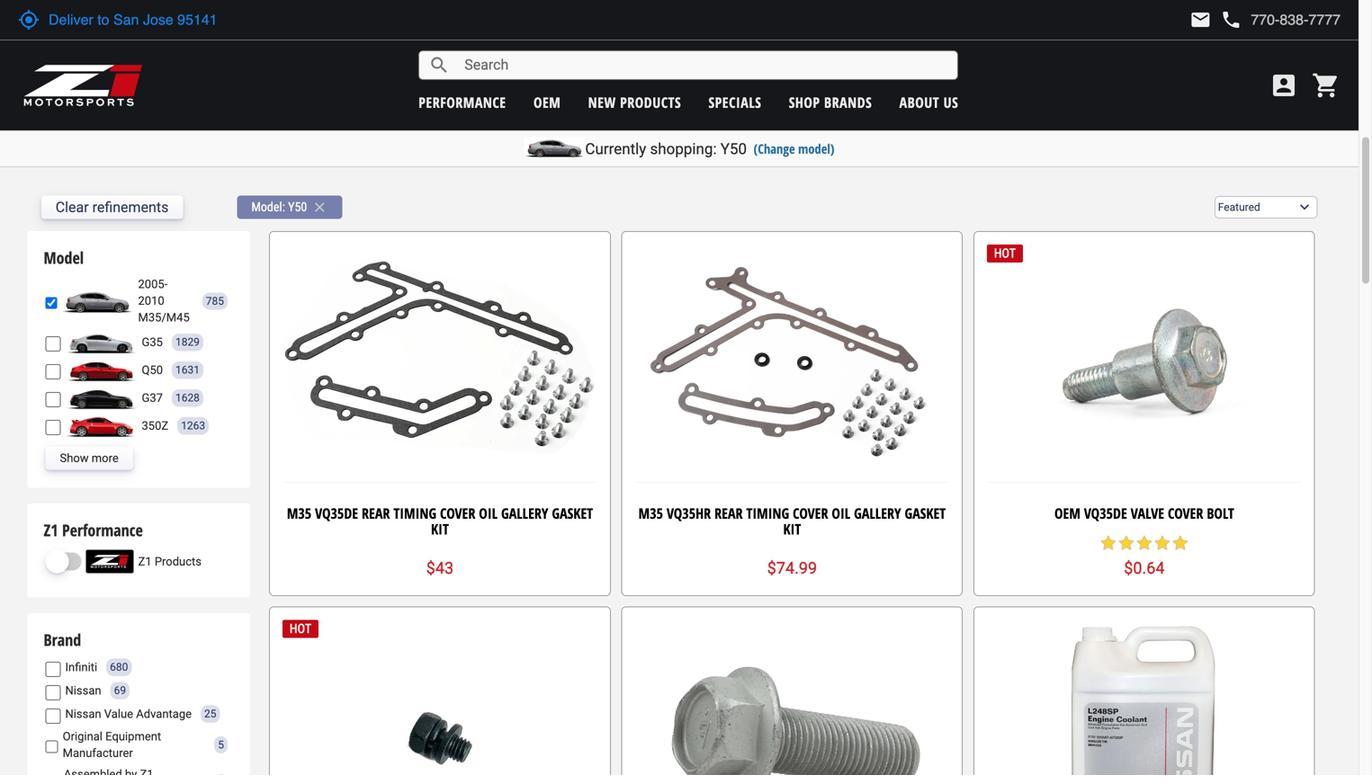 Task type: vqa. For each thing, say whether or not it's contained in the screenshot.


Task type: describe. For each thing, give the bounding box(es) containing it.
cover for vq35de
[[440, 504, 476, 523]]

3 cover from the left
[[1168, 504, 1204, 523]]

manufacturer
[[63, 747, 133, 760]]

shop brands link
[[789, 93, 872, 112]]

nissan value advantage
[[65, 708, 192, 721]]

shop brands
[[789, 93, 872, 112]]

z1 products
[[138, 555, 202, 569]]

shop
[[789, 93, 820, 112]]

y50 inside model: y50 close
[[288, 200, 307, 215]]

star star star star star $0.64
[[1100, 535, 1190, 578]]

m35 for m35 vq35hr rear timing cover oil gallery gasket kit
[[639, 504, 663, 523]]

1628
[[175, 392, 200, 405]]

g35
[[142, 336, 163, 349]]

q50
[[142, 364, 163, 377]]

new products link
[[588, 93, 681, 112]]

close
[[312, 199, 328, 216]]

2005-
[[138, 278, 168, 291]]

z1 motorsports logo image
[[23, 63, 144, 108]]

m35 for m35 vq35de rear timing cover oil gallery gasket kit
[[287, 504, 312, 523]]

timing for vq35hr
[[747, 504, 790, 523]]

5 star from the left
[[1172, 535, 1190, 553]]

gallery for m35 vq35de rear timing cover oil gallery gasket kit
[[501, 504, 549, 523]]

z1 performance
[[44, 520, 143, 542]]

refinements
[[92, 199, 169, 216]]

gallery for m35 vq35hr rear timing cover oil gallery gasket kit
[[854, 504, 901, 523]]

equipment
[[105, 730, 161, 744]]

infiniti g35 coupe sedan v35 v36 skyline 2003 2004 2005 2006 2007 2008 3.5l vq35de revup rev up vq35hr z1 motorsports image
[[65, 331, 137, 354]]

performance link
[[419, 93, 506, 112]]

m35 vq35hr rear timing cover oil gallery gasket kit
[[639, 504, 946, 539]]

about us
[[900, 93, 959, 112]]

kit for vq35hr
[[784, 520, 801, 539]]

oil for m35 vq35hr rear timing cover oil gallery gasket kit
[[832, 504, 851, 523]]

g37
[[142, 391, 163, 405]]

show
[[60, 452, 89, 465]]

$0.64
[[1124, 559, 1165, 578]]

m35/m45
[[138, 311, 190, 325]]

(change
[[754, 140, 795, 158]]

kit for vq35de
[[431, 520, 449, 539]]

more
[[92, 452, 119, 465]]

1 star from the left
[[1100, 535, 1118, 553]]

oem for oem link
[[534, 93, 561, 112]]

mail phone
[[1190, 9, 1242, 31]]

69
[[114, 685, 126, 698]]

about
[[900, 93, 940, 112]]

z1 for z1 products
[[138, 555, 152, 569]]

0 vertical spatial y50
[[721, 140, 747, 158]]

new products
[[588, 93, 681, 112]]

null image
[[62, 290, 134, 313]]

cover for vq35hr
[[793, 504, 828, 523]]

oem for oem vq35de valve cover bolt
[[1055, 504, 1081, 523]]

new
[[588, 93, 616, 112]]

z1 for z1 performance
[[44, 520, 58, 542]]

nissan for nissan
[[65, 684, 101, 698]]

show more button
[[45, 447, 133, 470]]

2 star from the left
[[1118, 535, 1136, 553]]

1631
[[176, 364, 200, 377]]

value
[[104, 708, 133, 721]]

4 star from the left
[[1154, 535, 1172, 553]]

original
[[63, 730, 103, 744]]



Task type: locate. For each thing, give the bounding box(es) containing it.
specials link
[[709, 93, 762, 112]]

bolt
[[1207, 504, 1235, 523]]

us
[[944, 93, 959, 112]]

clear
[[56, 199, 89, 216]]

1263
[[181, 420, 205, 433]]

gasket for m35 vq35hr rear timing cover oil gallery gasket kit
[[905, 504, 946, 523]]

oem vq35de valve cover bolt
[[1055, 504, 1235, 523]]

785
[[206, 295, 224, 308]]

0 horizontal spatial rear
[[362, 504, 390, 523]]

2005- 2010 m35/m45
[[138, 278, 190, 325]]

2 m35 from the left
[[639, 504, 663, 523]]

1829
[[175, 336, 200, 349]]

m35
[[287, 504, 312, 523], [639, 504, 663, 523]]

infiniti g37 coupe sedan convertible v36 cv36 hv36 skyline 2008 2009 2010 2011 2012 2013 3.7l vq37vhr z1 motorsports image
[[65, 387, 137, 410]]

680
[[110, 662, 128, 674]]

3 star from the left
[[1136, 535, 1154, 553]]

$43
[[426, 559, 454, 578]]

0 horizontal spatial gasket
[[552, 504, 593, 523]]

0 horizontal spatial y50
[[288, 200, 307, 215]]

2 kit from the left
[[784, 520, 801, 539]]

1 gallery from the left
[[501, 504, 549, 523]]

timing inside "m35 vq35hr rear timing cover oil gallery gasket kit"
[[747, 504, 790, 523]]

kit inside 'm35 vq35de rear timing cover oil gallery gasket kit'
[[431, 520, 449, 539]]

infiniti q50 sedan hybrid v37 2014 2015 2016 2017 2018 2019 2020 vq37vhr 2.0t 3.0t 3.7l red sport redsport vr30ddtt z1 motorsports image
[[65, 359, 137, 382]]

m35 vq35de rear timing cover oil gallery gasket kit
[[287, 504, 593, 539]]

gasket for m35 vq35de rear timing cover oil gallery gasket kit
[[552, 504, 593, 523]]

0 horizontal spatial vq35de
[[315, 504, 358, 523]]

2010
[[138, 294, 164, 308]]

mail link
[[1190, 9, 1212, 31]]

oil
[[479, 504, 498, 523], [832, 504, 851, 523]]

oem left valve
[[1055, 504, 1081, 523]]

model: y50 close
[[251, 199, 328, 216]]

1 nissan from the top
[[65, 684, 101, 698]]

rear
[[362, 504, 390, 523], [715, 504, 743, 523]]

Search search field
[[450, 51, 958, 79]]

2 rear from the left
[[715, 504, 743, 523]]

1 horizontal spatial rear
[[715, 504, 743, 523]]

vq35de
[[315, 504, 358, 523], [1084, 504, 1128, 523]]

1 vertical spatial y50
[[288, 200, 307, 215]]

1 horizontal spatial vq35de
[[1084, 504, 1128, 523]]

original equipment manufacturer
[[63, 730, 161, 760]]

account_box link
[[1265, 71, 1303, 100]]

0 horizontal spatial m35
[[287, 504, 312, 523]]

cover up $43
[[440, 504, 476, 523]]

oil for m35 vq35de rear timing cover oil gallery gasket kit
[[479, 504, 498, 523]]

1 m35 from the left
[[287, 504, 312, 523]]

1 vertical spatial oem
[[1055, 504, 1081, 523]]

1 gasket from the left
[[552, 504, 593, 523]]

z1 left products
[[138, 555, 152, 569]]

gallery inside "m35 vq35hr rear timing cover oil gallery gasket kit"
[[854, 504, 901, 523]]

y50
[[721, 140, 747, 158], [288, 200, 307, 215]]

1 vertical spatial nissan
[[65, 708, 101, 721]]

1 cover from the left
[[440, 504, 476, 523]]

performance
[[419, 93, 506, 112]]

2 nissan from the top
[[65, 708, 101, 721]]

model:
[[251, 200, 285, 215]]

2 oil from the left
[[832, 504, 851, 523]]

cover inside "m35 vq35hr rear timing cover oil gallery gasket kit"
[[793, 504, 828, 523]]

0 horizontal spatial gallery
[[501, 504, 549, 523]]

account_box
[[1270, 71, 1299, 100]]

0 vertical spatial nissan
[[65, 684, 101, 698]]

nissan
[[65, 684, 101, 698], [65, 708, 101, 721]]

(change model) link
[[754, 140, 835, 158]]

vq35de for oem
[[1084, 504, 1128, 523]]

oem link
[[534, 93, 561, 112]]

model)
[[799, 140, 835, 158]]

0 horizontal spatial z1
[[44, 520, 58, 542]]

y50 left close
[[288, 200, 307, 215]]

0 vertical spatial z1
[[44, 520, 58, 542]]

1 rear from the left
[[362, 504, 390, 523]]

25
[[204, 709, 216, 721]]

1 horizontal spatial m35
[[639, 504, 663, 523]]

oem
[[534, 93, 561, 112], [1055, 504, 1081, 523]]

z1 left performance
[[44, 520, 58, 542]]

search
[[429, 54, 450, 76]]

1 vertical spatial z1
[[138, 555, 152, 569]]

2 vq35de from the left
[[1084, 504, 1128, 523]]

kit
[[431, 520, 449, 539], [784, 520, 801, 539]]

None checkbox
[[45, 296, 57, 311], [45, 337, 61, 352], [45, 296, 57, 311], [45, 337, 61, 352]]

clear refinements button
[[41, 196, 183, 219]]

about us link
[[900, 93, 959, 112]]

kit inside "m35 vq35hr rear timing cover oil gallery gasket kit"
[[784, 520, 801, 539]]

0 horizontal spatial cover
[[440, 504, 476, 523]]

0 horizontal spatial kit
[[431, 520, 449, 539]]

1 horizontal spatial z1
[[138, 555, 152, 569]]

0 horizontal spatial timing
[[394, 504, 437, 523]]

vq35hr
[[667, 504, 711, 523]]

my_location
[[18, 9, 40, 31]]

performance
[[62, 520, 143, 542]]

products
[[620, 93, 681, 112]]

timing up $43
[[394, 504, 437, 523]]

cover
[[440, 504, 476, 523], [793, 504, 828, 523], [1168, 504, 1204, 523]]

z1
[[44, 520, 58, 542], [138, 555, 152, 569]]

clear refinements
[[56, 199, 169, 216]]

2 gasket from the left
[[905, 504, 946, 523]]

vq35de inside 'm35 vq35de rear timing cover oil gallery gasket kit'
[[315, 504, 358, 523]]

timing up $74.99
[[747, 504, 790, 523]]

cover up $74.99
[[793, 504, 828, 523]]

vq35de for m35
[[315, 504, 358, 523]]

rear inside 'm35 vq35de rear timing cover oil gallery gasket kit'
[[362, 504, 390, 523]]

advantage
[[136, 708, 192, 721]]

cover inside 'm35 vq35de rear timing cover oil gallery gasket kit'
[[440, 504, 476, 523]]

kit up $74.99
[[784, 520, 801, 539]]

gallery inside 'm35 vq35de rear timing cover oil gallery gasket kit'
[[501, 504, 549, 523]]

brand
[[44, 630, 81, 652]]

0 horizontal spatial oil
[[479, 504, 498, 523]]

1 horizontal spatial gasket
[[905, 504, 946, 523]]

2 timing from the left
[[747, 504, 790, 523]]

nissan 350z z33 2003 2004 2005 2006 2007 2008 2009 vq35de 3.5l revup rev up vq35hr nismo z1 motorsports image
[[65, 415, 137, 438]]

currently shopping: y50 (change model)
[[585, 140, 835, 158]]

1 vq35de from the left
[[315, 504, 358, 523]]

currently
[[585, 140, 647, 158]]

infiniti
[[65, 661, 97, 675]]

timing for vq35de
[[394, 504, 437, 523]]

show more
[[60, 452, 119, 465]]

nissan up original
[[65, 708, 101, 721]]

1 oil from the left
[[479, 504, 498, 523]]

0 vertical spatial oem
[[534, 93, 561, 112]]

star
[[1100, 535, 1118, 553], [1118, 535, 1136, 553], [1136, 535, 1154, 553], [1154, 535, 1172, 553], [1172, 535, 1190, 553]]

timing inside 'm35 vq35de rear timing cover oil gallery gasket kit'
[[394, 504, 437, 523]]

1 timing from the left
[[394, 504, 437, 523]]

rear for vq35de
[[362, 504, 390, 523]]

0 horizontal spatial oem
[[534, 93, 561, 112]]

5
[[218, 739, 224, 752]]

brands
[[824, 93, 872, 112]]

1 horizontal spatial kit
[[784, 520, 801, 539]]

gallery
[[501, 504, 549, 523], [854, 504, 901, 523]]

1 horizontal spatial timing
[[747, 504, 790, 523]]

shopping:
[[650, 140, 717, 158]]

350z
[[142, 419, 168, 433]]

1 horizontal spatial oil
[[832, 504, 851, 523]]

None checkbox
[[45, 365, 61, 380], [45, 393, 61, 408], [45, 421, 61, 436], [45, 662, 61, 678], [45, 686, 61, 701], [45, 709, 61, 724], [45, 740, 58, 755], [45, 365, 61, 380], [45, 393, 61, 408], [45, 421, 61, 436], [45, 662, 61, 678], [45, 686, 61, 701], [45, 709, 61, 724], [45, 740, 58, 755]]

products
[[155, 555, 202, 569]]

nissan down infiniti
[[65, 684, 101, 698]]

phone
[[1221, 9, 1242, 31]]

kit up $43
[[431, 520, 449, 539]]

1 horizontal spatial oem
[[1055, 504, 1081, 523]]

shopping_cart link
[[1308, 71, 1341, 100]]

mail
[[1190, 9, 1212, 31]]

$74.99
[[768, 559, 817, 578]]

valve
[[1131, 504, 1165, 523]]

y50 left (change
[[721, 140, 747, 158]]

phone link
[[1221, 9, 1341, 31]]

rear inside "m35 vq35hr rear timing cover oil gallery gasket kit"
[[715, 504, 743, 523]]

m35 inside 'm35 vq35de rear timing cover oil gallery gasket kit'
[[287, 504, 312, 523]]

oil inside 'm35 vq35de rear timing cover oil gallery gasket kit'
[[479, 504, 498, 523]]

model
[[44, 247, 84, 269]]

1 horizontal spatial gallery
[[854, 504, 901, 523]]

shopping_cart
[[1312, 71, 1341, 100]]

gasket
[[552, 504, 593, 523], [905, 504, 946, 523]]

gasket inside 'm35 vq35de rear timing cover oil gallery gasket kit'
[[552, 504, 593, 523]]

1 horizontal spatial y50
[[721, 140, 747, 158]]

timing
[[394, 504, 437, 523], [747, 504, 790, 523]]

specials
[[709, 93, 762, 112]]

gasket inside "m35 vq35hr rear timing cover oil gallery gasket kit"
[[905, 504, 946, 523]]

nissan for nissan value advantage
[[65, 708, 101, 721]]

cover left bolt
[[1168, 504, 1204, 523]]

2 horizontal spatial cover
[[1168, 504, 1204, 523]]

1 kit from the left
[[431, 520, 449, 539]]

rear for vq35hr
[[715, 504, 743, 523]]

1 horizontal spatial cover
[[793, 504, 828, 523]]

oil inside "m35 vq35hr rear timing cover oil gallery gasket kit"
[[832, 504, 851, 523]]

oem left new
[[534, 93, 561, 112]]

m35 inside "m35 vq35hr rear timing cover oil gallery gasket kit"
[[639, 504, 663, 523]]

2 gallery from the left
[[854, 504, 901, 523]]

2 cover from the left
[[793, 504, 828, 523]]



